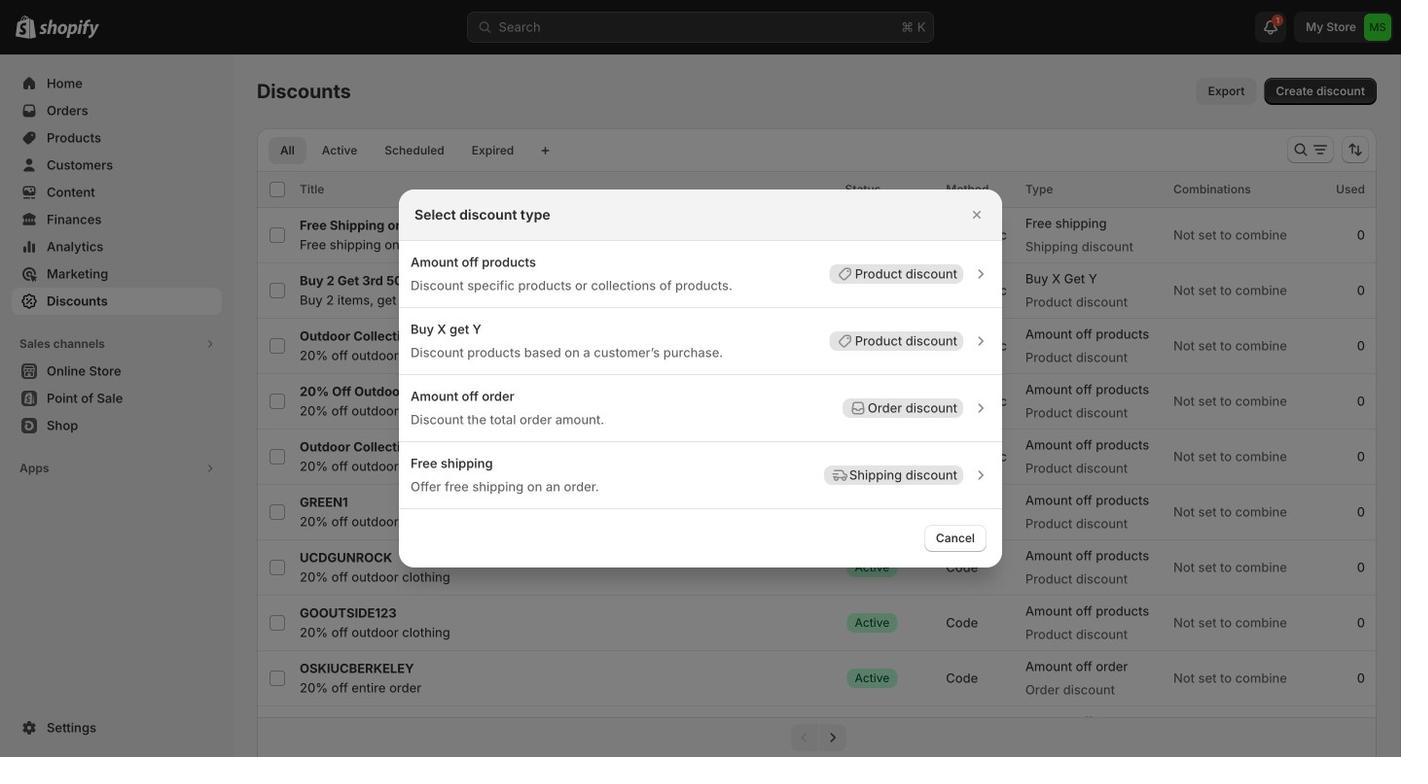 Task type: locate. For each thing, give the bounding box(es) containing it.
pagination element
[[257, 718, 1377, 758]]

tab list
[[265, 136, 530, 164]]

dialog
[[0, 190, 1401, 568]]

shopify image
[[39, 19, 99, 39]]



Task type: vqa. For each thing, say whether or not it's contained in the screenshot.
tab list
yes



